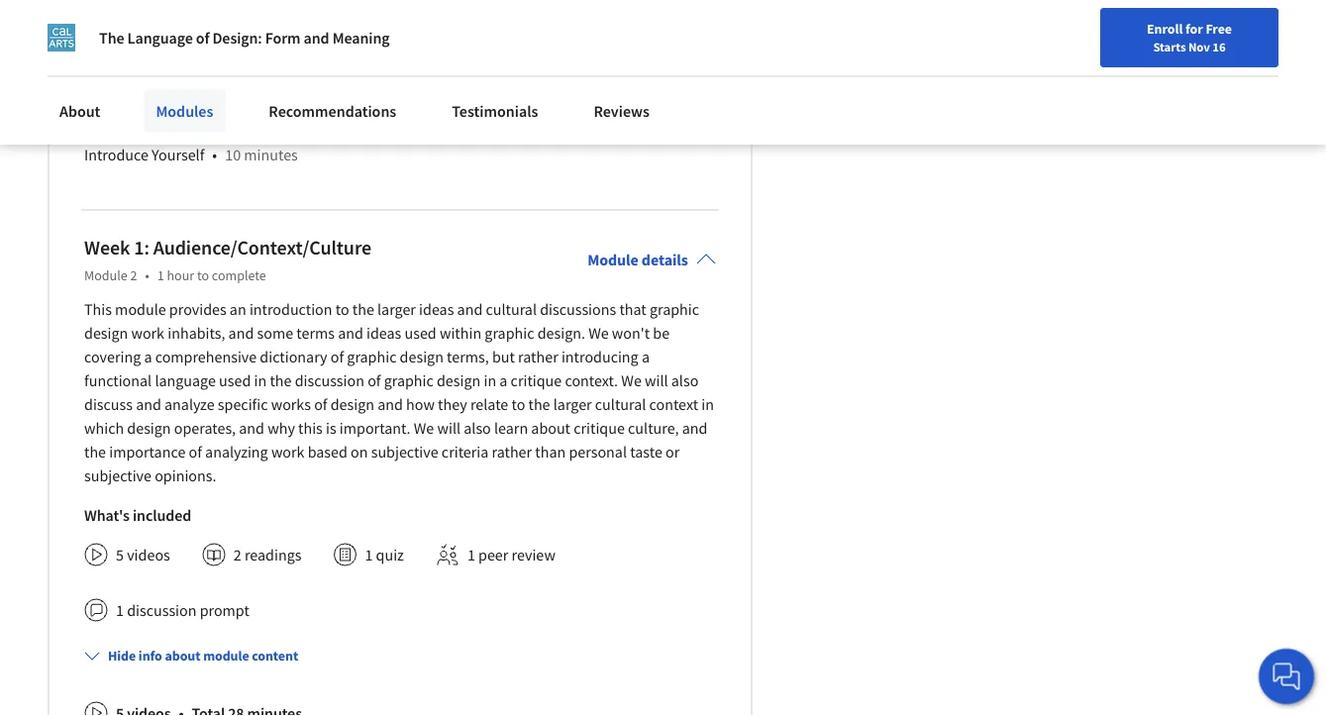 Task type: vqa. For each thing, say whether or not it's contained in the screenshot.
menu item
yes



Task type: describe. For each thing, give the bounding box(es) containing it.
1 vertical spatial critique
[[574, 418, 625, 438]]

coursera image
[[24, 16, 150, 48]]

recommendations link
[[257, 89, 408, 133]]

design down within
[[400, 347, 444, 367]]

0 horizontal spatial also
[[464, 418, 491, 438]]

free
[[1206, 20, 1232, 38]]

and right terms
[[338, 323, 363, 343]]

inhabits,
[[168, 323, 225, 343]]

videos
[[127, 545, 170, 565]]

1 up hide
[[116, 601, 124, 620]]

hide info about module content button
[[76, 638, 306, 674]]

1 peer review
[[467, 545, 556, 565]]

graphic up how
[[384, 371, 434, 391]]

starts
[[1154, 39, 1186, 54]]

1 inside hide info about module content region
[[116, 105, 124, 125]]

0 vertical spatial used
[[405, 323, 437, 343]]

peer
[[479, 545, 509, 565]]

1 horizontal spatial a
[[500, 371, 508, 391]]

about inside this module provides an introduction to the larger ideas and cultural discussions that graphic design work inhabits, and some terms and ideas used within graphic design. we won't be covering a comprehensive dictionary of graphic design terms, but rather introducing a functional language used in the discussion of graphic design in a critique context. we will also discuss and analyze specific works of design and how they relate to the larger cultural context in which design operates, and why this is important. we will also learn about critique culture, and the importance of analyzing work based on subjective criteria rather than personal taste or subjective opinions.
[[531, 418, 571, 438]]

the down 'which'
[[84, 442, 106, 462]]

works
[[271, 395, 311, 414]]

1 horizontal spatial minutes
[[327, 105, 382, 125]]

enroll
[[1147, 20, 1183, 38]]

graphic up be
[[650, 299, 699, 319]]

2 1 discussion prompt from the top
[[116, 601, 250, 620]]

0 horizontal spatial work
[[131, 323, 164, 343]]

modules link
[[144, 89, 225, 133]]

1 horizontal spatial also
[[671, 371, 699, 391]]

1 vertical spatial prompt
[[200, 601, 250, 620]]

than
[[535, 442, 566, 462]]

form
[[265, 28, 301, 48]]

design up they
[[437, 371, 481, 391]]

this
[[84, 299, 112, 319]]

for
[[1186, 20, 1203, 38]]

discussion inside hide info about module content region
[[127, 105, 197, 125]]

and right the form
[[304, 28, 329, 48]]

hide
[[108, 647, 136, 665]]

relate
[[470, 395, 508, 414]]

1 left peer
[[467, 545, 475, 565]]

to inside the week 1: audience/context/culture module 2 • 1 hour to complete
[[197, 267, 209, 285]]

2 horizontal spatial to
[[512, 395, 525, 414]]

audience/context/culture
[[153, 236, 372, 260]]

learn
[[494, 418, 528, 438]]

introduce
[[84, 145, 149, 165]]

california institute of the arts image
[[48, 24, 75, 52]]

0 horizontal spatial cultural
[[486, 299, 537, 319]]

0 horizontal spatial minutes
[[244, 145, 298, 165]]

modules
[[156, 101, 213, 121]]

language
[[155, 371, 216, 391]]

the
[[99, 28, 124, 48]]

0 horizontal spatial we
[[414, 418, 434, 438]]

2 inside the week 1: audience/context/culture module 2 • 1 hour to complete
[[130, 267, 137, 285]]

enroll for free starts nov 16
[[1147, 20, 1232, 54]]

16
[[1213, 39, 1226, 54]]

opinions.
[[155, 466, 216, 486]]

prompt inside hide info about module content region
[[201, 105, 251, 125]]

is
[[326, 418, 336, 438]]

language
[[127, 28, 193, 48]]

0 vertical spatial critique
[[511, 371, 562, 391]]

1 horizontal spatial 2
[[234, 545, 241, 565]]

1 vertical spatial we
[[621, 371, 642, 391]]

the up than
[[529, 395, 550, 414]]

and down functional on the left bottom
[[136, 395, 161, 414]]

review
[[512, 545, 556, 565]]

about link
[[48, 89, 112, 133]]

on
[[351, 442, 368, 462]]

based
[[308, 442, 348, 462]]

introduction
[[250, 299, 332, 319]]

personal
[[569, 442, 627, 462]]

introduce yourself • 10 minutes
[[84, 145, 298, 165]]

recommendations
[[269, 101, 397, 121]]

1 horizontal spatial module
[[588, 250, 639, 270]]

what's
[[84, 505, 130, 525]]

analyze
[[164, 395, 215, 414]]

discuss
[[84, 395, 133, 414]]

important.
[[340, 418, 411, 438]]

nov
[[1189, 39, 1210, 54]]

2 horizontal spatial in
[[702, 395, 714, 414]]

comprehensive
[[155, 347, 257, 367]]

context.
[[565, 371, 618, 391]]

complete
[[212, 267, 266, 285]]

why
[[268, 418, 295, 438]]

hide info about module content
[[108, 647, 298, 665]]

reviews
[[594, 101, 650, 121]]

design up importance
[[127, 418, 171, 438]]

covering
[[84, 347, 141, 367]]

5
[[116, 545, 124, 565]]

2 vertical spatial discussion
[[127, 601, 197, 620]]

2 horizontal spatial a
[[642, 347, 650, 367]]

discussions
[[540, 299, 616, 319]]

or
[[666, 442, 680, 462]]

total 10 minutes
[[272, 105, 382, 125]]

the right introduction
[[352, 299, 374, 319]]

• inside hide info about module content region
[[212, 145, 217, 165]]

specific
[[218, 395, 268, 414]]

total
[[272, 105, 305, 125]]

module inside the week 1: audience/context/culture module 2 • 1 hour to complete
[[84, 267, 127, 285]]

testimonials
[[452, 101, 538, 121]]

module inside dropdown button
[[203, 647, 249, 665]]

5 videos
[[116, 545, 170, 565]]

1 discussion prompt inside hide info about module content region
[[116, 105, 251, 125]]

testimonials link
[[440, 89, 550, 133]]

info
[[139, 647, 162, 665]]

1 left "quiz"
[[365, 545, 373, 565]]

some
[[257, 323, 293, 343]]

terms
[[296, 323, 335, 343]]

graphic up the but
[[485, 323, 534, 343]]

0 vertical spatial 10
[[308, 105, 324, 125]]

provides
[[169, 299, 227, 319]]

design up 'is'
[[331, 395, 374, 414]]

0 vertical spatial larger
[[377, 299, 416, 319]]

1 horizontal spatial subjective
[[371, 442, 439, 462]]

2 readings
[[234, 545, 302, 565]]

that
[[620, 299, 647, 319]]

what's included
[[84, 505, 191, 525]]

module details
[[588, 250, 688, 270]]

design.
[[538, 323, 585, 343]]

within
[[440, 323, 482, 343]]

module inside this module provides an introduction to the larger ideas and cultural discussions that graphic design work inhabits, and some terms and ideas used within graphic design. we won't be covering a comprehensive dictionary of graphic design terms, but rather introducing a functional language used in the discussion of graphic design in a critique context. we will also discuss and analyze specific works of design and how they relate to the larger cultural context in which design operates, and why this is important. we will also learn about critique culture, and the importance of analyzing work based on subjective criteria rather than personal taste or subjective opinions.
[[115, 299, 166, 319]]



Task type: locate. For each thing, give the bounding box(es) containing it.
0 horizontal spatial 10
[[225, 145, 241, 165]]

criteria
[[442, 442, 489, 462]]

will up context
[[645, 371, 668, 391]]

1 vertical spatial module
[[203, 647, 249, 665]]

0 vertical spatial discussion
[[127, 105, 197, 125]]

1 vertical spatial discussion
[[295, 371, 364, 391]]

ideas
[[419, 299, 454, 319], [367, 323, 402, 343]]

None search field
[[282, 12, 520, 52]]

0 horizontal spatial ideas
[[367, 323, 402, 343]]

0 horizontal spatial will
[[437, 418, 461, 438]]

the language of design: form and meaning
[[99, 28, 390, 48]]

subjective down important.
[[371, 442, 439, 462]]

terms,
[[447, 347, 489, 367]]

cultural down context.
[[595, 395, 646, 414]]

a down won't
[[642, 347, 650, 367]]

module down week
[[84, 267, 127, 285]]

1 vertical spatial rather
[[492, 442, 532, 462]]

0 vertical spatial 1 discussion prompt
[[116, 105, 251, 125]]

work down why
[[271, 442, 305, 462]]

1 vertical spatial used
[[219, 371, 251, 391]]

design up covering
[[84, 323, 128, 343]]

0 horizontal spatial •
[[145, 267, 149, 285]]

taste
[[630, 442, 663, 462]]

1 inside the week 1: audience/context/culture module 2 • 1 hour to complete
[[157, 267, 164, 285]]

1 horizontal spatial used
[[405, 323, 437, 343]]

module
[[588, 250, 639, 270], [84, 267, 127, 285]]

0 vertical spatial subjective
[[371, 442, 439, 462]]

1 vertical spatial ideas
[[367, 323, 402, 343]]

context
[[649, 395, 699, 414]]

in up relate
[[484, 371, 496, 391]]

but
[[492, 347, 515, 367]]

minutes right total
[[327, 105, 382, 125]]

to
[[197, 267, 209, 285], [336, 299, 349, 319], [512, 395, 525, 414]]

1 vertical spatial about
[[165, 647, 201, 665]]

2 vertical spatial we
[[414, 418, 434, 438]]

operates,
[[174, 418, 236, 438]]

1 vertical spatial subjective
[[84, 466, 152, 486]]

1 horizontal spatial critique
[[574, 418, 625, 438]]

dictionary
[[260, 347, 327, 367]]

1 discussion prompt up yourself
[[116, 105, 251, 125]]

will
[[645, 371, 668, 391], [437, 418, 461, 438]]

module left content
[[203, 647, 249, 665]]

chat with us image
[[1271, 661, 1303, 692]]

• down 1:
[[145, 267, 149, 285]]

rather down design.
[[518, 347, 558, 367]]

module left details
[[588, 250, 639, 270]]

graphic up important.
[[347, 347, 397, 367]]

ideas right terms
[[367, 323, 402, 343]]

which
[[84, 418, 124, 438]]

1 vertical spatial will
[[437, 418, 461, 438]]

1 vertical spatial 1 discussion prompt
[[116, 601, 250, 620]]

discussion up yourself
[[127, 105, 197, 125]]

1 left hour
[[157, 267, 164, 285]]

cultural up the but
[[486, 299, 537, 319]]

subjective
[[371, 442, 439, 462], [84, 466, 152, 486]]

to up learn
[[512, 395, 525, 414]]

cultural
[[486, 299, 537, 319], [595, 395, 646, 414]]

1 horizontal spatial cultural
[[595, 395, 646, 414]]

larger down context.
[[554, 395, 592, 414]]

a right covering
[[144, 347, 152, 367]]

• inside the week 1: audience/context/culture module 2 • 1 hour to complete
[[145, 267, 149, 285]]

1 discussion prompt up hide info about module content dropdown button
[[116, 601, 250, 620]]

1 horizontal spatial will
[[645, 371, 668, 391]]

in up specific
[[254, 371, 267, 391]]

0 horizontal spatial to
[[197, 267, 209, 285]]

0 horizontal spatial used
[[219, 371, 251, 391]]

graphic
[[650, 299, 699, 319], [485, 323, 534, 343], [347, 347, 397, 367], [384, 371, 434, 391]]

in
[[254, 371, 267, 391], [484, 371, 496, 391], [702, 395, 714, 414]]

0 vertical spatial we
[[589, 323, 609, 343]]

0 vertical spatial ideas
[[419, 299, 454, 319]]

larger up how
[[377, 299, 416, 319]]

we down how
[[414, 418, 434, 438]]

also up context
[[671, 371, 699, 391]]

rather down learn
[[492, 442, 532, 462]]

critique up personal
[[574, 418, 625, 438]]

0 vertical spatial also
[[671, 371, 699, 391]]

1 horizontal spatial we
[[589, 323, 609, 343]]

also down relate
[[464, 418, 491, 438]]

1 vertical spatial minutes
[[244, 145, 298, 165]]

discussion down dictionary
[[295, 371, 364, 391]]

and down an
[[228, 323, 254, 343]]

1 vertical spatial larger
[[554, 395, 592, 414]]

0 horizontal spatial subjective
[[84, 466, 152, 486]]

1 quiz
[[365, 545, 404, 565]]

2 left readings
[[234, 545, 241, 565]]

this module provides an introduction to the larger ideas and cultural discussions that graphic design work inhabits, and some terms and ideas used within graphic design. we won't be covering a comprehensive dictionary of graphic design terms, but rather introducing a functional language used in the discussion of graphic design in a critique context. we will also discuss and analyze specific works of design and how they relate to the larger cultural context in which design operates, and why this is important. we will also learn about critique culture, and the importance of analyzing work based on subjective criteria rather than personal taste or subjective opinions.
[[84, 299, 714, 486]]

content
[[252, 647, 298, 665]]

included
[[133, 505, 191, 525]]

0 vertical spatial module
[[115, 299, 166, 319]]

used left within
[[405, 323, 437, 343]]

1:
[[134, 236, 149, 260]]

info about module content element
[[76, 630, 716, 716]]

• right yourself
[[212, 145, 217, 165]]

readings
[[245, 545, 302, 565]]

0 horizontal spatial larger
[[377, 299, 416, 319]]

the
[[352, 299, 374, 319], [270, 371, 292, 391], [529, 395, 550, 414], [84, 442, 106, 462]]

about inside dropdown button
[[165, 647, 201, 665]]

ideas up within
[[419, 299, 454, 319]]

functional
[[84, 371, 152, 391]]

of down the operates,
[[189, 442, 202, 462]]

1 horizontal spatial about
[[531, 418, 571, 438]]

and up important.
[[378, 395, 403, 414]]

will down they
[[437, 418, 461, 438]]

1 up introduce
[[116, 105, 124, 125]]

0 horizontal spatial module
[[84, 267, 127, 285]]

1 horizontal spatial 10
[[308, 105, 324, 125]]

week
[[84, 236, 130, 260]]

week 1: audience/context/culture module 2 • 1 hour to complete
[[84, 236, 372, 285]]

used up specific
[[219, 371, 251, 391]]

1 vertical spatial to
[[336, 299, 349, 319]]

1 vertical spatial cultural
[[595, 395, 646, 414]]

0 horizontal spatial critique
[[511, 371, 562, 391]]

1 horizontal spatial in
[[484, 371, 496, 391]]

be
[[653, 323, 670, 343]]

design
[[84, 323, 128, 343], [400, 347, 444, 367], [437, 371, 481, 391], [331, 395, 374, 414], [127, 418, 171, 438]]

about right info at the left bottom of page
[[165, 647, 201, 665]]

we down the introducing
[[621, 371, 642, 391]]

reviews link
[[582, 89, 662, 133]]

hide info about module content region
[[84, 0, 716, 182]]

0 vertical spatial minutes
[[327, 105, 382, 125]]

1 horizontal spatial •
[[212, 145, 217, 165]]

work
[[131, 323, 164, 343], [271, 442, 305, 462]]

0 vertical spatial work
[[131, 323, 164, 343]]

won't
[[612, 323, 650, 343]]

2 horizontal spatial we
[[621, 371, 642, 391]]

0 horizontal spatial a
[[144, 347, 152, 367]]

0 horizontal spatial 2
[[130, 267, 137, 285]]

subjective down importance
[[84, 466, 152, 486]]

0 vertical spatial •
[[212, 145, 217, 165]]

prompt up introduce yourself • 10 minutes
[[201, 105, 251, 125]]

1 vertical spatial also
[[464, 418, 491, 438]]

1 vertical spatial •
[[145, 267, 149, 285]]

discussion inside this module provides an introduction to the larger ideas and cultural discussions that graphic design work inhabits, and some terms and ideas used within graphic design. we won't be covering a comprehensive dictionary of graphic design terms, but rather introducing a functional language used in the discussion of graphic design in a critique context. we will also discuss and analyze specific works of design and how they relate to the larger cultural context in which design operates, and why this is important. we will also learn about critique culture, and the importance of analyzing work based on subjective criteria rather than personal taste or subjective opinions.
[[295, 371, 364, 391]]

1 1 discussion prompt from the top
[[116, 105, 251, 125]]

0 horizontal spatial about
[[165, 647, 201, 665]]

quiz
[[376, 545, 404, 565]]

and down context
[[682, 418, 708, 438]]

a
[[144, 347, 152, 367], [642, 347, 650, 367], [500, 371, 508, 391]]

used
[[405, 323, 437, 343], [219, 371, 251, 391]]

10 right total
[[308, 105, 324, 125]]

work up covering
[[131, 323, 164, 343]]

critique
[[511, 371, 562, 391], [574, 418, 625, 438]]

of up the "this"
[[314, 395, 327, 414]]

a down the but
[[500, 371, 508, 391]]

1 horizontal spatial work
[[271, 442, 305, 462]]

1 vertical spatial 10
[[225, 145, 241, 165]]

larger
[[377, 299, 416, 319], [554, 395, 592, 414]]

2 vertical spatial to
[[512, 395, 525, 414]]

discussion up info at the left bottom of page
[[127, 601, 197, 620]]

about up than
[[531, 418, 571, 438]]

also
[[671, 371, 699, 391], [464, 418, 491, 438]]

meaning
[[332, 28, 390, 48]]

0 horizontal spatial module
[[115, 299, 166, 319]]

2 down 1:
[[130, 267, 137, 285]]

how
[[406, 395, 435, 414]]

1 horizontal spatial ideas
[[419, 299, 454, 319]]

1 vertical spatial work
[[271, 442, 305, 462]]

the up 'works'
[[270, 371, 292, 391]]

1 horizontal spatial larger
[[554, 395, 592, 414]]

and up within
[[457, 299, 483, 319]]

1 horizontal spatial module
[[203, 647, 249, 665]]

hour
[[167, 267, 194, 285]]

yourself
[[152, 145, 204, 165]]

discussion
[[127, 105, 197, 125], [295, 371, 364, 391], [127, 601, 197, 620]]

0 vertical spatial 2
[[130, 267, 137, 285]]

module right this
[[115, 299, 166, 319]]

1 discussion prompt
[[116, 105, 251, 125], [116, 601, 250, 620]]

to right introduction
[[336, 299, 349, 319]]

about
[[59, 101, 100, 121]]

and down specific
[[239, 418, 265, 438]]

we up the introducing
[[589, 323, 609, 343]]

0 vertical spatial to
[[197, 267, 209, 285]]

design:
[[212, 28, 262, 48]]

1 horizontal spatial to
[[336, 299, 349, 319]]

critique down the but
[[511, 371, 562, 391]]

prompt
[[201, 105, 251, 125], [200, 601, 250, 620]]

0 vertical spatial prompt
[[201, 105, 251, 125]]

0 vertical spatial about
[[531, 418, 571, 438]]

of
[[196, 28, 209, 48], [331, 347, 344, 367], [368, 371, 381, 391], [314, 395, 327, 414], [189, 442, 202, 462]]

they
[[438, 395, 467, 414]]

menu item
[[967, 20, 1095, 84]]

this
[[298, 418, 323, 438]]

minutes
[[327, 105, 382, 125], [244, 145, 298, 165]]

in right context
[[702, 395, 714, 414]]

to right hour
[[197, 267, 209, 285]]

of left design:
[[196, 28, 209, 48]]

0 vertical spatial cultural
[[486, 299, 537, 319]]

of up important.
[[368, 371, 381, 391]]

minutes down total
[[244, 145, 298, 165]]

culture,
[[628, 418, 679, 438]]

prompt up hide info about module content on the left of the page
[[200, 601, 250, 620]]

an
[[230, 299, 246, 319]]

of down terms
[[331, 347, 344, 367]]

2
[[130, 267, 137, 285], [234, 545, 241, 565]]

1 vertical spatial 2
[[234, 545, 241, 565]]

introducing
[[562, 347, 639, 367]]

0 vertical spatial rather
[[518, 347, 558, 367]]

0 horizontal spatial in
[[254, 371, 267, 391]]

importance
[[109, 442, 186, 462]]

rather
[[518, 347, 558, 367], [492, 442, 532, 462]]

0 vertical spatial will
[[645, 371, 668, 391]]

we
[[589, 323, 609, 343], [621, 371, 642, 391], [414, 418, 434, 438]]

10 right yourself
[[225, 145, 241, 165]]

details
[[642, 250, 688, 270]]

analyzing
[[205, 442, 268, 462]]



